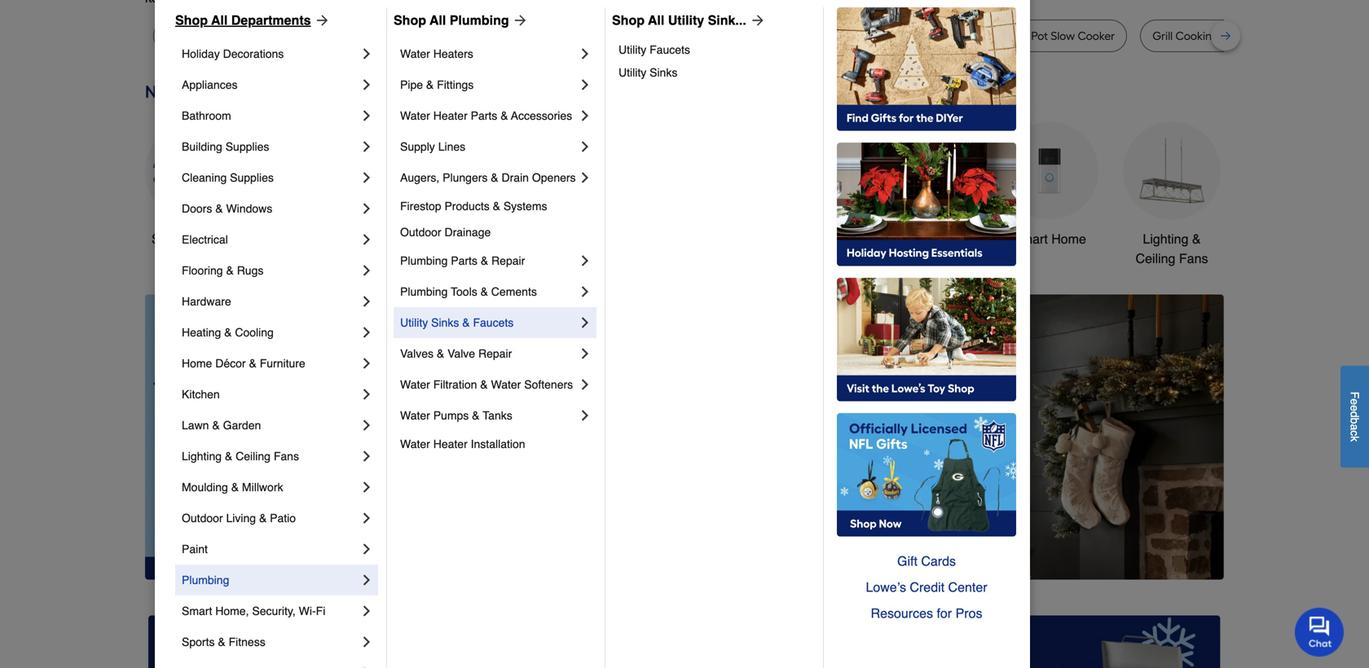 Task type: describe. For each thing, give the bounding box(es) containing it.
decorations for christmas
[[526, 251, 596, 266]]

departments
[[231, 13, 311, 28]]

resources
[[871, 606, 933, 621]]

chevron right image for sports & fitness
[[359, 634, 375, 650]]

shop for shop all departments
[[175, 13, 208, 28]]

doors & windows link
[[182, 193, 359, 224]]

heater for installation
[[433, 438, 468, 451]]

plumbing for plumbing tools & cements
[[400, 285, 448, 298]]

plumbing for plumbing parts & repair
[[400, 254, 448, 267]]

plumbing parts & repair link
[[400, 245, 577, 276]]

0 vertical spatial parts
[[471, 109, 497, 122]]

f e e d b a c k button
[[1341, 366, 1369, 468]]

warmer
[[672, 29, 715, 43]]

chevron right image for cleaning supplies
[[359, 170, 375, 186]]

filtration
[[433, 378, 477, 391]]

1 vertical spatial home
[[182, 357, 212, 370]]

systems
[[504, 200, 547, 213]]

utility for utility sinks & faucets
[[400, 316, 428, 329]]

chevron right image for building supplies
[[359, 139, 375, 155]]

3 pot from the left
[[851, 29, 868, 43]]

tools for outdoor tools & equipment
[[809, 231, 840, 247]]

water for water heater installation
[[400, 438, 430, 451]]

shop all departments
[[175, 13, 311, 28]]

water up the tanks
[[491, 378, 521, 391]]

utility faucets
[[619, 43, 690, 56]]

plumbing for plumbing
[[182, 574, 229, 587]]

shop all deals link
[[145, 122, 243, 249]]

tanks
[[483, 409, 513, 422]]

heating & cooling
[[182, 326, 274, 339]]

décor
[[215, 357, 246, 370]]

chevron right image for water heaters
[[577, 46, 593, 62]]

shop all utility sink... link
[[612, 11, 766, 30]]

shop these last-minute gifts. $99 or less. quantities are limited and won't last. image
[[145, 295, 408, 580]]

outdoor drainage link
[[400, 219, 593, 245]]

plungers
[[443, 171, 488, 184]]

crock for crock pot cooking pot
[[752, 29, 783, 43]]

building
[[182, 140, 222, 153]]

home décor & furniture link
[[182, 348, 359, 379]]

water heaters link
[[400, 38, 577, 69]]

appliances
[[182, 78, 238, 91]]

smart home
[[1013, 231, 1086, 247]]

chevron right image for lighting & ceiling fans
[[359, 448, 375, 465]]

heater for parts
[[433, 109, 468, 122]]

water heater parts & accessories
[[400, 109, 572, 122]]

utility sinks
[[619, 66, 678, 79]]

chevron right image for flooring & rugs
[[359, 262, 375, 279]]

lines
[[438, 140, 466, 153]]

0 horizontal spatial fans
[[274, 450, 299, 463]]

hardware
[[182, 295, 231, 308]]

outdoor for outdoor tools & equipment
[[759, 231, 806, 247]]

deals
[[203, 231, 236, 247]]

water for water pumps & tanks
[[400, 409, 430, 422]]

augers,
[[400, 171, 440, 184]]

plumbing up water heaters "link" at the left of the page
[[450, 13, 509, 28]]

firestop products & systems
[[400, 200, 547, 213]]

& inside outdoor tools & equipment
[[843, 231, 852, 247]]

utility sinks & faucets link
[[400, 307, 577, 338]]

water for water filtration & water softeners
[[400, 378, 430, 391]]

warming
[[1265, 29, 1314, 43]]

smart for smart home, security, wi-fi
[[182, 605, 212, 618]]

3 cooker from the left
[[1078, 29, 1115, 43]]

lawn & garden
[[182, 419, 261, 432]]

2 cooker from the left
[[413, 29, 450, 43]]

up to 35 percent off select small appliances. image
[[515, 616, 855, 668]]

f
[[1349, 392, 1362, 399]]

chevron right image for utility sinks & faucets
[[577, 315, 593, 331]]

water heaters
[[400, 47, 473, 60]]

arrow right image for shop all utility sink...
[[746, 12, 766, 29]]

fitness
[[229, 636, 265, 649]]

moulding & millwork link
[[182, 472, 359, 503]]

2 slow from the left
[[386, 29, 410, 43]]

christmas
[[531, 231, 590, 247]]

decorations for holiday
[[223, 47, 284, 60]]

shop
[[152, 231, 182, 247]]

crock pot
[[267, 29, 317, 43]]

paint
[[182, 543, 208, 556]]

chevron right image for kitchen
[[359, 386, 375, 403]]

chevron right image for appliances
[[359, 77, 375, 93]]

outdoor for outdoor drainage
[[400, 226, 441, 239]]

kitchen
[[182, 388, 220, 401]]

water for water heater parts & accessories
[[400, 109, 430, 122]]

triple slow cooker
[[355, 29, 450, 43]]

recommended searches for you heading
[[145, 0, 1224, 7]]

0 horizontal spatial lighting & ceiling fans
[[182, 450, 299, 463]]

chevron right image for outdoor living & patio
[[359, 510, 375, 527]]

chevron right image for moulding & millwork
[[359, 479, 375, 496]]

cleaning supplies
[[182, 171, 274, 184]]

accessories
[[511, 109, 572, 122]]

1 cooker from the left
[[192, 29, 230, 43]]

smart home, security, wi-fi link
[[182, 596, 359, 627]]

drainage
[[445, 226, 491, 239]]

christmas decorations
[[526, 231, 596, 266]]

grill
[[1153, 29, 1173, 43]]

2 cooking from the left
[[1176, 29, 1219, 43]]

moulding & millwork
[[182, 481, 283, 494]]

flooring & rugs link
[[182, 255, 359, 286]]

security,
[[252, 605, 296, 618]]

1 vertical spatial ceiling
[[236, 450, 271, 463]]

grill cooking grate & warming rack
[[1153, 29, 1342, 43]]

equipment
[[774, 251, 837, 266]]

chevron right image for paint
[[359, 541, 375, 558]]

outdoor living & patio
[[182, 512, 296, 525]]

0 horizontal spatial bathroom link
[[182, 100, 359, 131]]

electrical link
[[182, 224, 359, 255]]

kitchen link
[[182, 379, 359, 410]]

chat invite button image
[[1295, 607, 1345, 657]]

chevron right image for valves & valve repair
[[577, 346, 593, 362]]

all for deals
[[185, 231, 199, 247]]

supply lines
[[400, 140, 466, 153]]

microwave
[[487, 29, 544, 43]]

installation
[[471, 438, 525, 451]]

sports & fitness
[[182, 636, 265, 649]]

k
[[1349, 436, 1362, 442]]

products
[[445, 200, 490, 213]]

chevron right image for bathroom
[[359, 108, 375, 124]]

resources for pros link
[[837, 601, 1016, 627]]

chevron right image for plumbing parts & repair
[[577, 253, 593, 269]]

shop all utility sink...
[[612, 13, 746, 28]]

pot for crock pot
[[300, 29, 317, 43]]

shop all plumbing link
[[394, 11, 529, 30]]

outdoor tools & equipment
[[759, 231, 852, 266]]

water pumps & tanks
[[400, 409, 513, 422]]

chevron right image for home décor & furniture
[[359, 355, 375, 372]]

heaters
[[433, 47, 473, 60]]

shop all plumbing
[[394, 13, 509, 28]]

instant pot
[[906, 29, 961, 43]]

countertop
[[547, 29, 606, 43]]

supply lines link
[[400, 131, 577, 162]]

0 vertical spatial home
[[1052, 231, 1086, 247]]

chevron right image for augers, plungers & drain openers
[[577, 170, 593, 186]]

drain
[[502, 171, 529, 184]]

gift cards link
[[837, 549, 1016, 575]]

lawn
[[182, 419, 209, 432]]

pot for instant pot
[[944, 29, 961, 43]]



Task type: vqa. For each thing, say whether or not it's contained in the screenshot.
Building Supplies link
yes



Task type: locate. For each thing, give the bounding box(es) containing it.
0 vertical spatial sinks
[[650, 66, 678, 79]]

repair up the water filtration & water softeners link
[[478, 347, 512, 360]]

crock for crock pot slow cooker
[[998, 29, 1029, 43]]

0 horizontal spatial shop
[[175, 13, 208, 28]]

2 heater from the top
[[433, 438, 468, 451]]

paint link
[[182, 534, 359, 565]]

patio
[[270, 512, 296, 525]]

augers, plungers & drain openers link
[[400, 162, 577, 193]]

parts down drainage
[[451, 254, 478, 267]]

water heater installation
[[400, 438, 525, 451]]

holiday
[[182, 47, 220, 60]]

faucets
[[650, 43, 690, 56], [473, 316, 514, 329]]

all up water heaters
[[430, 13, 446, 28]]

0 horizontal spatial lighting
[[182, 450, 222, 463]]

chevron right image for electrical
[[359, 231, 375, 248]]

officially licensed n f l gifts. shop now. image
[[837, 413, 1016, 537]]

1 crock from the left
[[267, 29, 298, 43]]

plumbing up utility sinks & faucets
[[400, 285, 448, 298]]

utility for utility sinks
[[619, 66, 647, 79]]

all for plumbing
[[430, 13, 446, 28]]

chevron right image for heating & cooling
[[359, 324, 375, 341]]

smart home link
[[1001, 122, 1099, 249]]

2 shop from the left
[[394, 13, 426, 28]]

millwork
[[242, 481, 283, 494]]

2 e from the top
[[1349, 405, 1362, 412]]

1 vertical spatial supplies
[[230, 171, 274, 184]]

crock for crock pot
[[267, 29, 298, 43]]

arrow right image inside shop all plumbing link
[[509, 12, 529, 29]]

crock down departments
[[267, 29, 298, 43]]

1 vertical spatial heater
[[433, 438, 468, 451]]

lowe's
[[866, 580, 906, 595]]

pipe & fittings
[[400, 78, 474, 91]]

outdoor up equipment
[[759, 231, 806, 247]]

0 vertical spatial lighting
[[1143, 231, 1189, 247]]

holiday decorations
[[182, 47, 284, 60]]

1 horizontal spatial faucets
[[650, 43, 690, 56]]

valves
[[400, 347, 434, 360]]

water left pumps
[[400, 409, 430, 422]]

up to 30 percent off select grills and accessories. image
[[881, 616, 1221, 668]]

chevron right image for water heater parts & accessories
[[577, 108, 593, 124]]

1 horizontal spatial cooking
[[1176, 29, 1219, 43]]

e up b on the right bottom of the page
[[1349, 405, 1362, 412]]

tools inside outdoor tools & equipment
[[809, 231, 840, 247]]

tools up equipment
[[809, 231, 840, 247]]

bathroom link
[[182, 100, 359, 131], [879, 122, 977, 249]]

flooring & rugs
[[182, 264, 264, 277]]

3 slow from the left
[[1051, 29, 1075, 43]]

0 horizontal spatial decorations
[[223, 47, 284, 60]]

ceiling inside lighting & ceiling fans
[[1136, 251, 1176, 266]]

lowe's credit center link
[[837, 575, 1016, 601]]

cooker up water heaters
[[413, 29, 450, 43]]

faucets inside utility faucets link
[[650, 43, 690, 56]]

b
[[1349, 418, 1362, 424]]

heater inside "link"
[[433, 438, 468, 451]]

1 horizontal spatial home
[[1052, 231, 1086, 247]]

utility faucets link
[[619, 38, 812, 61]]

outdoor living & patio link
[[182, 503, 359, 534]]

plumbing parts & repair
[[400, 254, 525, 267]]

repair for plumbing parts & repair
[[492, 254, 525, 267]]

utility up 'utility sinks'
[[619, 43, 647, 56]]

c
[[1349, 431, 1362, 436]]

cleaning
[[182, 171, 227, 184]]

repair for valves & valve repair
[[478, 347, 512, 360]]

appliances link
[[182, 69, 359, 100]]

shop for shop all plumbing
[[394, 13, 426, 28]]

sports
[[182, 636, 215, 649]]

3 crock from the left
[[998, 29, 1029, 43]]

plumbing
[[450, 13, 509, 28], [400, 254, 448, 267], [400, 285, 448, 298], [182, 574, 229, 587]]

1 horizontal spatial outdoor
[[400, 226, 441, 239]]

0 vertical spatial decorations
[[223, 47, 284, 60]]

plumbing down paint
[[182, 574, 229, 587]]

find gifts for the diyer. image
[[837, 7, 1016, 131]]

repair
[[492, 254, 525, 267], [478, 347, 512, 360]]

0 vertical spatial ceiling
[[1136, 251, 1176, 266]]

tools down plumbing parts & repair
[[451, 285, 477, 298]]

food
[[644, 29, 669, 43]]

1 horizontal spatial bathroom link
[[879, 122, 977, 249]]

chevron right image for lawn & garden
[[359, 417, 375, 434]]

scroll to item #2 image
[[785, 550, 825, 557]]

water down "valves"
[[400, 378, 430, 391]]

lighting
[[1143, 231, 1189, 247], [182, 450, 222, 463]]

heater up lines
[[433, 109, 468, 122]]

1 horizontal spatial lighting & ceiling fans
[[1136, 231, 1208, 266]]

2 horizontal spatial slow
[[1051, 29, 1075, 43]]

scroll to item #5 image
[[906, 550, 945, 557]]

living
[[226, 512, 256, 525]]

0 horizontal spatial slow
[[165, 29, 190, 43]]

arrow right image inside shop all utility sink... link
[[746, 12, 766, 29]]

utility sinks & faucets
[[400, 316, 514, 329]]

christmas decorations link
[[512, 122, 610, 269]]

&
[[1255, 29, 1262, 43], [426, 78, 434, 91], [501, 109, 508, 122], [491, 171, 499, 184], [493, 200, 500, 213], [215, 202, 223, 215], [843, 231, 852, 247], [1192, 231, 1201, 247], [481, 254, 488, 267], [226, 264, 234, 277], [481, 285, 488, 298], [462, 316, 470, 329], [224, 326, 232, 339], [437, 347, 444, 360], [249, 357, 257, 370], [480, 378, 488, 391], [472, 409, 480, 422], [212, 419, 220, 432], [225, 450, 233, 463], [231, 481, 239, 494], [259, 512, 267, 525], [218, 636, 226, 649]]

lowe's credit center
[[866, 580, 988, 595]]

tools
[[423, 231, 454, 247], [809, 231, 840, 247], [451, 285, 477, 298]]

2 horizontal spatial shop
[[612, 13, 645, 28]]

e up d
[[1349, 399, 1362, 405]]

water heater parts & accessories link
[[400, 100, 577, 131]]

1 vertical spatial parts
[[451, 254, 478, 267]]

sinks for utility sinks
[[650, 66, 678, 79]]

all
[[211, 13, 228, 28], [430, 13, 446, 28], [648, 13, 665, 28], [185, 231, 199, 247]]

outdoor tools & equipment link
[[756, 122, 854, 269]]

all for departments
[[211, 13, 228, 28]]

chevron right image for doors & windows
[[359, 201, 375, 217]]

0 horizontal spatial crock
[[267, 29, 298, 43]]

rack
[[1316, 29, 1342, 43]]

chevron right image for plumbing tools & cements
[[577, 284, 593, 300]]

water up supply at the left
[[400, 109, 430, 122]]

sinks up valves & valve repair at the left of the page
[[431, 316, 459, 329]]

1 cooking from the left
[[805, 29, 849, 43]]

utility sinks link
[[619, 61, 812, 84]]

1 vertical spatial lighting
[[182, 450, 222, 463]]

all for utility
[[648, 13, 665, 28]]

1 vertical spatial fans
[[274, 450, 299, 463]]

shop up triple slow cooker
[[394, 13, 426, 28]]

shop all deals
[[152, 231, 236, 247]]

center
[[948, 580, 988, 595]]

smart for smart home
[[1013, 231, 1048, 247]]

supplies up windows
[[230, 171, 274, 184]]

1 horizontal spatial bathroom
[[899, 231, 956, 247]]

1 horizontal spatial sinks
[[650, 66, 678, 79]]

0 vertical spatial repair
[[492, 254, 525, 267]]

& inside lighting & ceiling fans
[[1192, 231, 1201, 247]]

0 vertical spatial lighting & ceiling fans link
[[1123, 122, 1221, 269]]

water for water heaters
[[400, 47, 430, 60]]

1 slow from the left
[[165, 29, 190, 43]]

firestop
[[400, 200, 441, 213]]

0 vertical spatial bathroom
[[182, 109, 231, 122]]

utility up "valves"
[[400, 316, 428, 329]]

decorations
[[223, 47, 284, 60], [526, 251, 596, 266]]

1 pot from the left
[[300, 29, 317, 43]]

supplies for cleaning supplies
[[230, 171, 274, 184]]

chevron right image for plumbing
[[359, 572, 375, 589]]

0 horizontal spatial cooker
[[192, 29, 230, 43]]

cooker left grill
[[1078, 29, 1115, 43]]

1 horizontal spatial crock
[[752, 29, 783, 43]]

2 crock from the left
[[752, 29, 783, 43]]

3 shop from the left
[[612, 13, 645, 28]]

0 vertical spatial lighting & ceiling fans
[[1136, 231, 1208, 266]]

a
[[1349, 424, 1362, 431]]

doors & windows
[[182, 202, 272, 215]]

0 vertical spatial fans
[[1179, 251, 1208, 266]]

all up food
[[648, 13, 665, 28]]

water heater installation link
[[400, 431, 593, 457]]

1 vertical spatial repair
[[478, 347, 512, 360]]

credit
[[910, 580, 945, 595]]

supplies for building supplies
[[226, 140, 269, 153]]

utility for utility faucets
[[619, 43, 647, 56]]

sports & fitness link
[[182, 627, 359, 658]]

chevron right image for smart home, security, wi-fi
[[359, 603, 375, 620]]

visit the lowe's toy shop. image
[[837, 278, 1016, 402]]

arrow right image inside shop all departments link
[[311, 12, 331, 29]]

1 horizontal spatial ceiling
[[1136, 251, 1176, 266]]

plumbing down outdoor drainage
[[400, 254, 448, 267]]

1 vertical spatial decorations
[[526, 251, 596, 266]]

1 horizontal spatial cooker
[[413, 29, 450, 43]]

outdoor down moulding at the bottom of the page
[[182, 512, 223, 525]]

4 pot from the left
[[944, 29, 961, 43]]

shop for shop all utility sink...
[[612, 13, 645, 28]]

1 e from the top
[[1349, 399, 1362, 405]]

1 vertical spatial sinks
[[431, 316, 459, 329]]

0 horizontal spatial smart
[[182, 605, 212, 618]]

1 vertical spatial lighting & ceiling fans link
[[182, 441, 359, 472]]

1 horizontal spatial lighting & ceiling fans link
[[1123, 122, 1221, 269]]

chevron right image for water filtration & water softeners
[[577, 377, 593, 393]]

utility
[[668, 13, 704, 28], [619, 43, 647, 56], [619, 66, 647, 79], [400, 316, 428, 329]]

0 horizontal spatial outdoor
[[182, 512, 223, 525]]

chevron right image for water pumps & tanks
[[577, 408, 593, 424]]

5 pot from the left
[[1031, 29, 1048, 43]]

arrow right image for shop all departments
[[311, 12, 331, 29]]

sinks down utility faucets
[[650, 66, 678, 79]]

water down triple slow cooker
[[400, 47, 430, 60]]

1 heater from the top
[[433, 109, 468, 122]]

plumbing link
[[182, 565, 359, 596]]

utility down utility faucets
[[619, 66, 647, 79]]

arrow right image
[[311, 12, 331, 29], [509, 12, 529, 29], [746, 12, 766, 29], [1194, 437, 1210, 454]]

tools for plumbing tools & cements
[[451, 285, 477, 298]]

cooker up holiday
[[192, 29, 230, 43]]

lawn & garden link
[[182, 410, 359, 441]]

decorations down shop all departments link
[[223, 47, 284, 60]]

1 vertical spatial lighting & ceiling fans
[[182, 450, 299, 463]]

0 vertical spatial heater
[[433, 109, 468, 122]]

windows
[[226, 202, 272, 215]]

2 horizontal spatial crock
[[998, 29, 1029, 43]]

slow cooker
[[165, 29, 230, 43]]

triple
[[355, 29, 383, 43]]

heating
[[182, 326, 221, 339]]

moulding
[[182, 481, 228, 494]]

1 shop from the left
[[175, 13, 208, 28]]

1 vertical spatial faucets
[[473, 316, 514, 329]]

pot for crock pot cooking pot
[[786, 29, 802, 43]]

1 horizontal spatial smart
[[1013, 231, 1048, 247]]

cards
[[921, 554, 956, 569]]

sinks for utility sinks & faucets
[[431, 316, 459, 329]]

shop up the "slow cooker"
[[175, 13, 208, 28]]

1 vertical spatial smart
[[182, 605, 212, 618]]

crock
[[267, 29, 298, 43], [752, 29, 783, 43], [998, 29, 1029, 43]]

0 horizontal spatial ceiling
[[236, 450, 271, 463]]

home,
[[215, 605, 249, 618]]

outdoor for outdoor living & patio
[[182, 512, 223, 525]]

shop up food
[[612, 13, 645, 28]]

faucets inside utility sinks & faucets link
[[473, 316, 514, 329]]

pot
[[300, 29, 317, 43], [786, 29, 802, 43], [851, 29, 868, 43], [944, 29, 961, 43], [1031, 29, 1048, 43]]

0 horizontal spatial bathroom
[[182, 109, 231, 122]]

0 vertical spatial faucets
[[650, 43, 690, 56]]

1 horizontal spatial shop
[[394, 13, 426, 28]]

all up the "slow cooker"
[[211, 13, 228, 28]]

chevron right image for holiday decorations
[[359, 46, 375, 62]]

f e e d b a c k
[[1349, 392, 1362, 442]]

tools up plumbing parts & repair
[[423, 231, 454, 247]]

scroll to item #4 element
[[864, 549, 906, 559]]

utility down recommended searches for you heading in the top of the page
[[668, 13, 704, 28]]

75 percent off all artificial christmas trees, holiday lights and more. image
[[434, 295, 1224, 580]]

augers, plungers & drain openers
[[400, 171, 576, 184]]

heater
[[433, 109, 468, 122], [433, 438, 468, 451]]

0 horizontal spatial faucets
[[473, 316, 514, 329]]

pipe & fittings link
[[400, 69, 577, 100]]

arrow left image
[[448, 437, 465, 454]]

plumbing tools & cements link
[[400, 276, 577, 307]]

1 horizontal spatial slow
[[386, 29, 410, 43]]

0 horizontal spatial cooking
[[805, 29, 849, 43]]

outdoor inside outdoor tools & equipment
[[759, 231, 806, 247]]

pipe
[[400, 78, 423, 91]]

0 horizontal spatial home
[[182, 357, 212, 370]]

flooring
[[182, 264, 223, 277]]

supplies up the cleaning supplies
[[226, 140, 269, 153]]

chevron right image for hardware
[[359, 293, 375, 310]]

parts up supply lines link at top left
[[471, 109, 497, 122]]

bathroom
[[182, 109, 231, 122], [899, 231, 956, 247]]

crock up "utility sinks" link
[[752, 29, 783, 43]]

crock right instant pot
[[998, 29, 1029, 43]]

chevron right image for pipe & fittings
[[577, 77, 593, 93]]

repair down outdoor drainage link
[[492, 254, 525, 267]]

faucets down food warmer
[[650, 43, 690, 56]]

pot for crock pot slow cooker
[[1031, 29, 1048, 43]]

pros
[[956, 606, 983, 621]]

new deals every day during 25 days of deals image
[[145, 78, 1224, 106]]

2 horizontal spatial outdoor
[[759, 231, 806, 247]]

2 horizontal spatial cooker
[[1078, 29, 1115, 43]]

0 horizontal spatial lighting & ceiling fans link
[[182, 441, 359, 472]]

get up to 2 free select tools or batteries when you buy 1 with select purchases. image
[[148, 616, 489, 668]]

plumbing tools & cements
[[400, 285, 537, 298]]

chevron right image for supply lines
[[577, 139, 593, 155]]

building supplies
[[182, 140, 269, 153]]

holiday hosting essentials. image
[[837, 143, 1016, 267]]

1 horizontal spatial fans
[[1179, 251, 1208, 266]]

0 vertical spatial supplies
[[226, 140, 269, 153]]

decorations down "christmas"
[[526, 251, 596, 266]]

1 vertical spatial bathroom
[[899, 231, 956, 247]]

0 vertical spatial smart
[[1013, 231, 1048, 247]]

valves & valve repair link
[[400, 338, 577, 369]]

0 horizontal spatial sinks
[[431, 316, 459, 329]]

& inside "link"
[[218, 636, 226, 649]]

openers
[[532, 171, 576, 184]]

arrow right image for shop all plumbing
[[509, 12, 529, 29]]

heater down pumps
[[433, 438, 468, 451]]

1 horizontal spatial decorations
[[526, 251, 596, 266]]

all right the shop
[[185, 231, 199, 247]]

1 horizontal spatial lighting
[[1143, 231, 1189, 247]]

outdoor
[[400, 226, 441, 239], [759, 231, 806, 247], [182, 512, 223, 525]]

chevron right image
[[577, 46, 593, 62], [577, 108, 593, 124], [359, 170, 375, 186], [577, 170, 593, 186], [359, 262, 375, 279], [359, 293, 375, 310], [577, 377, 593, 393], [577, 408, 593, 424], [359, 417, 375, 434], [359, 479, 375, 496], [359, 634, 375, 650]]

water left the arrow left icon
[[400, 438, 430, 451]]

faucets up valves & valve repair link
[[473, 316, 514, 329]]

chevron right image
[[359, 46, 375, 62], [359, 77, 375, 93], [577, 77, 593, 93], [359, 108, 375, 124], [359, 139, 375, 155], [577, 139, 593, 155], [359, 201, 375, 217], [359, 231, 375, 248], [577, 253, 593, 269], [577, 284, 593, 300], [577, 315, 593, 331], [359, 324, 375, 341], [577, 346, 593, 362], [359, 355, 375, 372], [359, 386, 375, 403], [359, 448, 375, 465], [359, 510, 375, 527], [359, 541, 375, 558], [359, 572, 375, 589], [359, 603, 375, 620], [359, 665, 375, 668]]

e
[[1349, 399, 1362, 405], [1349, 405, 1362, 412]]

outdoor down firestop
[[400, 226, 441, 239]]

for
[[937, 606, 952, 621]]

tools link
[[390, 122, 487, 249]]

2 pot from the left
[[786, 29, 802, 43]]



